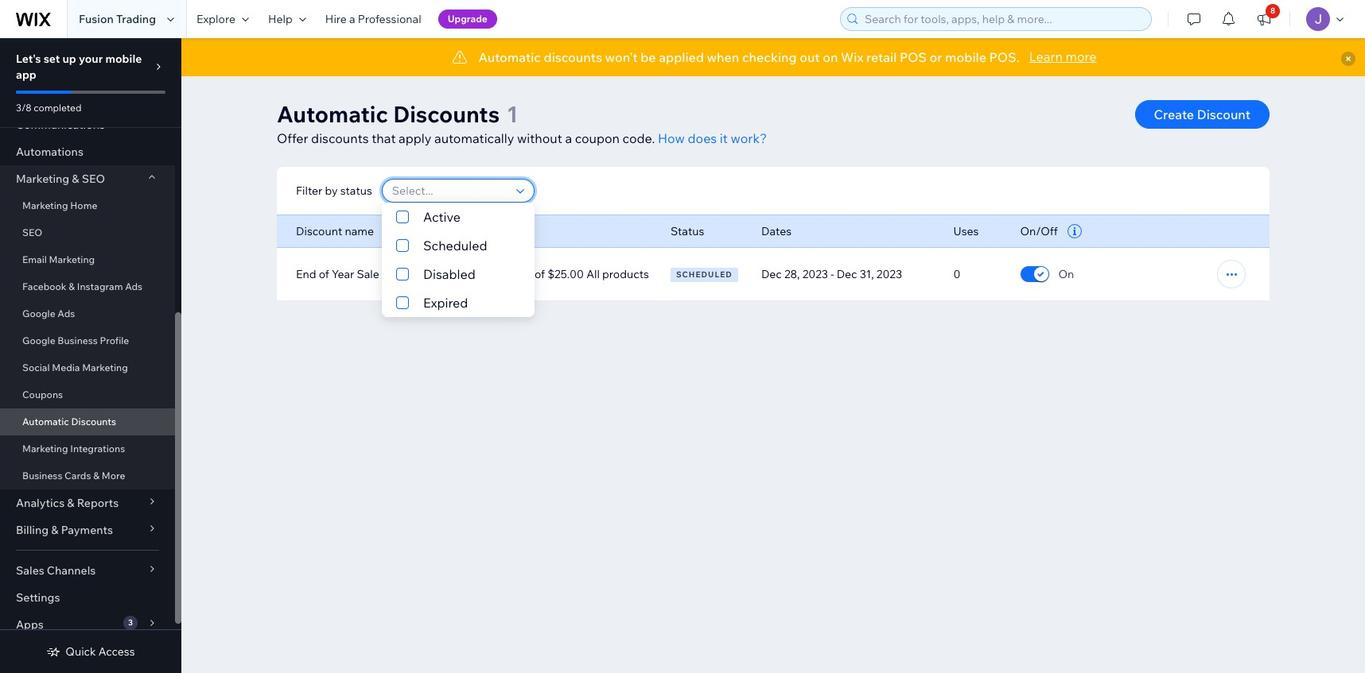 Task type: locate. For each thing, give the bounding box(es) containing it.
marketing inside dropdown button
[[16, 172, 69, 186]]

google inside 'link'
[[22, 308, 55, 320]]

scheduled inside scheduled checkbox
[[423, 238, 487, 254]]

28,
[[784, 267, 800, 282]]

1 google from the top
[[22, 308, 55, 320]]

0 horizontal spatial offer
[[277, 130, 308, 146]]

0 horizontal spatial dec
[[761, 267, 782, 282]]

learn
[[1029, 49, 1063, 64]]

0 vertical spatial seo
[[82, 172, 105, 186]]

3/8
[[16, 102, 31, 114]]

0 vertical spatial business
[[58, 335, 98, 347]]

1 horizontal spatial seo
[[82, 172, 105, 186]]

marketing down automations
[[16, 172, 69, 186]]

2023 right "31,"
[[877, 267, 902, 282]]

more
[[102, 470, 125, 482]]

1 horizontal spatial of
[[535, 267, 545, 282]]

google up 'social'
[[22, 335, 55, 347]]

0 vertical spatial scheduled
[[423, 238, 487, 254]]

google ads link
[[0, 301, 175, 328]]

offer up filter
[[277, 130, 308, 146]]

email marketing
[[22, 254, 95, 266]]

1 horizontal spatial discount
[[1197, 107, 1251, 123]]

& right 'facebook'
[[69, 281, 75, 293]]

& for reports
[[67, 496, 74, 511]]

marketing for &
[[16, 172, 69, 186]]

coupons link
[[0, 382, 175, 409]]

0 horizontal spatial a
[[349, 12, 355, 26]]

ads inside "link"
[[125, 281, 143, 293]]

fusion
[[79, 12, 114, 26]]

& left 'more'
[[93, 470, 100, 482]]

0 vertical spatial discounts
[[544, 49, 602, 65]]

0 horizontal spatial discounts
[[311, 130, 369, 146]]

uses
[[954, 224, 979, 239]]

1 vertical spatial google
[[22, 335, 55, 347]]

automatic inside sidebar element
[[22, 416, 69, 428]]

discount name
[[296, 224, 374, 239]]

or
[[930, 49, 942, 65]]

sale
[[357, 267, 379, 282], [481, 267, 504, 282]]

discounts for automatic discounts
[[71, 416, 116, 428]]

0 vertical spatial offer
[[277, 130, 308, 146]]

marketing & seo
[[16, 172, 105, 186]]

seo link
[[0, 220, 175, 247]]

0 vertical spatial ads
[[125, 281, 143, 293]]

0 vertical spatial discount
[[1197, 107, 1251, 123]]

billing & payments button
[[0, 517, 175, 544]]

name
[[345, 224, 374, 239]]

0 horizontal spatial automatic
[[22, 416, 69, 428]]

discounts up the integrations
[[71, 416, 116, 428]]

2 dec from the left
[[837, 267, 857, 282]]

discounts inside automatic discounts 1 offer discounts that apply automatically without a coupon code. how does it work?
[[393, 100, 500, 128]]

seo down the automations link
[[82, 172, 105, 186]]

ads up google business profile
[[58, 308, 75, 320]]

automatic for 1
[[277, 100, 388, 128]]

list box
[[382, 203, 535, 317]]

sale left price
[[481, 267, 504, 282]]

dec left the "28,"
[[761, 267, 782, 282]]

payments
[[61, 523, 113, 538]]

learn more
[[1029, 49, 1097, 64]]

coupons
[[22, 389, 63, 401]]

list box containing active
[[382, 203, 535, 317]]

1 dec from the left
[[761, 267, 782, 282]]

1 vertical spatial discounts
[[311, 130, 369, 146]]

of
[[319, 267, 329, 282], [535, 267, 545, 282]]

0 vertical spatial a
[[349, 12, 355, 26]]

marketing
[[16, 172, 69, 186], [22, 200, 68, 212], [49, 254, 95, 266], [82, 362, 128, 374], [22, 443, 68, 455]]

2 google from the top
[[22, 335, 55, 347]]

explore
[[197, 12, 235, 26]]

1 vertical spatial a
[[565, 130, 572, 146]]

ads
[[125, 281, 143, 293], [58, 308, 75, 320]]

2 horizontal spatial automatic
[[479, 49, 541, 65]]

upgrade
[[448, 13, 488, 25]]

1 horizontal spatial sale
[[481, 267, 504, 282]]

year
[[332, 267, 354, 282]]

& inside analytics & reports dropdown button
[[67, 496, 74, 511]]

dec
[[761, 267, 782, 282], [837, 267, 857, 282]]

filter
[[296, 184, 322, 198]]

of right price
[[535, 267, 545, 282]]

1 horizontal spatial a
[[565, 130, 572, 146]]

0 vertical spatial automatic
[[479, 49, 541, 65]]

2 vertical spatial automatic
[[22, 416, 69, 428]]

discounts inside automatic discounts 1 offer discounts that apply automatically without a coupon code. how does it work?
[[311, 130, 369, 146]]

ads inside 'link'
[[58, 308, 75, 320]]

mobile right your
[[105, 52, 142, 66]]

automations
[[16, 145, 83, 159]]

applied
[[659, 49, 704, 65]]

channels
[[47, 564, 96, 578]]

business up social media marketing
[[58, 335, 98, 347]]

business up analytics at the bottom of page
[[22, 470, 62, 482]]

discounts up automatically
[[393, 100, 500, 128]]

scheduled down status
[[676, 270, 733, 280]]

of right end
[[319, 267, 329, 282]]

business
[[58, 335, 98, 347], [22, 470, 62, 482]]

seo inside "link"
[[22, 227, 42, 239]]

0 horizontal spatial scheduled
[[423, 238, 487, 254]]

1 vertical spatial automatic
[[277, 100, 388, 128]]

google for google business profile
[[22, 335, 55, 347]]

0 horizontal spatial of
[[319, 267, 329, 282]]

1 horizontal spatial discounts
[[544, 49, 602, 65]]

0 vertical spatial discounts
[[393, 100, 500, 128]]

when
[[707, 49, 739, 65]]

& inside billing & payments dropdown button
[[51, 523, 58, 538]]

1 vertical spatial scheduled
[[676, 270, 733, 280]]

automatic up that
[[277, 100, 388, 128]]

sidebar element
[[0, 0, 181, 674]]

2 of from the left
[[535, 267, 545, 282]]

discounts inside automatic discounts link
[[71, 416, 116, 428]]

1 horizontal spatial dec
[[837, 267, 857, 282]]

& inside marketing & seo dropdown button
[[72, 172, 79, 186]]

1 horizontal spatial 2023
[[877, 267, 902, 282]]

analytics
[[16, 496, 65, 511]]

marketing inside "link"
[[22, 443, 68, 455]]

hire
[[325, 12, 347, 26]]

& right billing
[[51, 523, 58, 538]]

coupon
[[575, 130, 620, 146]]

marketing down automatic discounts
[[22, 443, 68, 455]]

marketing down profile
[[82, 362, 128, 374]]

won't
[[605, 49, 638, 65]]

automatic inside automatic discounts 1 offer discounts that apply automatically without a coupon code. how does it work?
[[277, 100, 388, 128]]

0 horizontal spatial seo
[[22, 227, 42, 239]]

marketing down marketing & seo
[[22, 200, 68, 212]]

offer up price
[[479, 224, 506, 239]]

automatic discounts won't be applied when checking out on wix retail pos or mobile pos.
[[479, 49, 1020, 65]]

1 horizontal spatial ads
[[125, 281, 143, 293]]

let's set up your mobile app
[[16, 52, 142, 82]]

mobile right or at the top right of the page
[[945, 49, 986, 65]]

ads right instagram
[[125, 281, 143, 293]]

facebook & instagram ads
[[22, 281, 143, 293]]

a right hire
[[349, 12, 355, 26]]

mobile
[[945, 49, 986, 65], [105, 52, 142, 66]]

0 vertical spatial google
[[22, 308, 55, 320]]

automatic
[[479, 49, 541, 65], [277, 100, 388, 128], [22, 416, 69, 428]]

instagram
[[77, 281, 123, 293]]

1 vertical spatial seo
[[22, 227, 42, 239]]

& for seo
[[72, 172, 79, 186]]

seo inside dropdown button
[[82, 172, 105, 186]]

mobile inside the let's set up your mobile app
[[105, 52, 142, 66]]

google down 'facebook'
[[22, 308, 55, 320]]

quick access
[[65, 645, 135, 660]]

0 horizontal spatial discounts
[[71, 416, 116, 428]]

& inside facebook & instagram ads "link"
[[69, 281, 75, 293]]

reports
[[77, 496, 119, 511]]

marketing for home
[[22, 200, 68, 212]]

price
[[506, 267, 532, 282]]

discounts left the won't
[[544, 49, 602, 65]]

automatic discounts link
[[0, 409, 175, 436]]

disabled
[[423, 267, 476, 282]]

email
[[22, 254, 47, 266]]

1 vertical spatial offer
[[479, 224, 506, 239]]

discount
[[1197, 107, 1251, 123], [296, 224, 342, 239]]

hire a professional link
[[316, 0, 431, 38]]

help button
[[259, 0, 316, 38]]

1 vertical spatial discount
[[296, 224, 342, 239]]

&
[[72, 172, 79, 186], [69, 281, 75, 293], [93, 470, 100, 482], [67, 496, 74, 511], [51, 523, 58, 538]]

scheduled down active checkbox
[[423, 238, 487, 254]]

automatic down coupons
[[22, 416, 69, 428]]

1 vertical spatial ads
[[58, 308, 75, 320]]

seo up email
[[22, 227, 42, 239]]

a left coupon
[[565, 130, 572, 146]]

dec right -
[[837, 267, 857, 282]]

automations link
[[0, 138, 175, 165]]

Scheduled checkbox
[[382, 232, 535, 260]]

0 horizontal spatial ads
[[58, 308, 75, 320]]

billing
[[16, 523, 49, 538]]

automatic down upgrade button
[[479, 49, 541, 65]]

0 horizontal spatial sale
[[357, 267, 379, 282]]

create discount
[[1154, 107, 1251, 123]]

2023 left -
[[802, 267, 828, 282]]

discount right create
[[1197, 107, 1251, 123]]

& up home
[[72, 172, 79, 186]]

31,
[[860, 267, 874, 282]]

sale right the year
[[357, 267, 379, 282]]

home
[[70, 200, 97, 212]]

pos
[[900, 49, 927, 65]]

alert
[[181, 38, 1365, 76]]

0 horizontal spatial 2023
[[802, 267, 828, 282]]

access
[[98, 645, 135, 660]]

discount left name
[[296, 224, 342, 239]]

seo
[[82, 172, 105, 186], [22, 227, 42, 239]]

& left reports
[[67, 496, 74, 511]]

2023
[[802, 267, 828, 282], [877, 267, 902, 282]]

1 horizontal spatial discounts
[[393, 100, 500, 128]]

marketing for integrations
[[22, 443, 68, 455]]

0 horizontal spatial mobile
[[105, 52, 142, 66]]

1 vertical spatial discounts
[[71, 416, 116, 428]]

upgrade button
[[438, 10, 497, 29]]

discounts
[[393, 100, 500, 128], [71, 416, 116, 428]]

discounts left that
[[311, 130, 369, 146]]

profile
[[100, 335, 129, 347]]

1 horizontal spatial automatic
[[277, 100, 388, 128]]



Task type: describe. For each thing, give the bounding box(es) containing it.
trading
[[116, 12, 156, 26]]

& for instagram
[[69, 281, 75, 293]]

on
[[823, 49, 838, 65]]

discounts for automatic discounts 1 offer discounts that apply automatically without a coupon code. how does it work?
[[393, 100, 500, 128]]

how
[[658, 130, 685, 146]]

how does it work? link
[[658, 129, 767, 148]]

retail
[[866, 49, 897, 65]]

sale price of $25.00 all products
[[481, 267, 649, 282]]

hire a professional
[[325, 12, 421, 26]]

work?
[[731, 130, 767, 146]]

offer inside automatic discounts 1 offer discounts that apply automatically without a coupon code. how does it work?
[[277, 130, 308, 146]]

end of year sale
[[296, 267, 379, 282]]

-
[[831, 267, 834, 282]]

wix
[[841, 49, 864, 65]]

2 sale from the left
[[481, 267, 504, 282]]

2 2023 from the left
[[877, 267, 902, 282]]

Search for tools, apps, help & more... field
[[860, 8, 1146, 30]]

status
[[671, 224, 704, 239]]

Disabled checkbox
[[382, 260, 535, 289]]

email marketing link
[[0, 247, 175, 274]]

google ads
[[22, 308, 75, 320]]

marketing integrations link
[[0, 436, 175, 463]]

Select... field
[[387, 180, 511, 202]]

that
[[372, 130, 396, 146]]

1 of from the left
[[319, 267, 329, 282]]

social media marketing link
[[0, 355, 175, 382]]

google business profile link
[[0, 328, 175, 355]]

checking
[[742, 49, 797, 65]]

1 vertical spatial business
[[22, 470, 62, 482]]

communications
[[16, 118, 105, 132]]

be
[[641, 49, 656, 65]]

set
[[44, 52, 60, 66]]

automatic for won't
[[479, 49, 541, 65]]

facebook
[[22, 281, 66, 293]]

automatic discounts 1 offer discounts that apply automatically without a coupon code. how does it work?
[[277, 100, 767, 146]]

does
[[688, 130, 717, 146]]

your
[[79, 52, 103, 66]]

out
[[800, 49, 820, 65]]

$25.00
[[548, 267, 584, 282]]

products
[[602, 267, 649, 282]]

completed
[[34, 102, 81, 114]]

1 horizontal spatial scheduled
[[676, 270, 733, 280]]

help
[[268, 12, 293, 26]]

0 horizontal spatial discount
[[296, 224, 342, 239]]

let's
[[16, 52, 41, 66]]

settings
[[16, 591, 60, 605]]

analytics & reports
[[16, 496, 119, 511]]

marketing up the 'facebook & instagram ads'
[[49, 254, 95, 266]]

on
[[1059, 267, 1074, 282]]

sales channels
[[16, 564, 96, 578]]

active
[[423, 209, 461, 225]]

apps
[[16, 618, 44, 632]]

0
[[954, 267, 961, 282]]

marketing home link
[[0, 193, 175, 220]]

social media marketing
[[22, 362, 128, 374]]

social
[[22, 362, 50, 374]]

learn more link
[[1029, 47, 1097, 66]]

pos.
[[989, 49, 1020, 65]]

analytics & reports button
[[0, 490, 175, 517]]

3
[[128, 618, 133, 629]]

a inside automatic discounts 1 offer discounts that apply automatically without a coupon code. how does it work?
[[565, 130, 572, 146]]

end
[[296, 267, 316, 282]]

filter by status
[[296, 184, 372, 198]]

cards
[[65, 470, 91, 482]]

& inside business cards & more link
[[93, 470, 100, 482]]

integrations
[[70, 443, 125, 455]]

code.
[[623, 130, 655, 146]]

8
[[1271, 6, 1276, 16]]

dates
[[761, 224, 792, 239]]

1 horizontal spatial mobile
[[945, 49, 986, 65]]

by
[[325, 184, 338, 198]]

all
[[586, 267, 600, 282]]

3/8 completed
[[16, 102, 81, 114]]

Active checkbox
[[382, 203, 535, 232]]

automatically
[[434, 130, 514, 146]]

google business profile
[[22, 335, 129, 347]]

discounts inside alert
[[544, 49, 602, 65]]

1 sale from the left
[[357, 267, 379, 282]]

discount inside button
[[1197, 107, 1251, 123]]

1 horizontal spatial offer
[[479, 224, 506, 239]]

marketing integrations
[[22, 443, 125, 455]]

sales channels button
[[0, 558, 175, 585]]

more
[[1066, 49, 1097, 64]]

facebook & instagram ads link
[[0, 274, 175, 301]]

settings link
[[0, 585, 175, 612]]

create discount button
[[1135, 100, 1270, 129]]

automatic discounts
[[22, 416, 116, 428]]

& for payments
[[51, 523, 58, 538]]

1
[[507, 100, 518, 128]]

billing & payments
[[16, 523, 113, 538]]

alert containing learn more
[[181, 38, 1365, 76]]

business cards & more
[[22, 470, 125, 482]]

google for google ads
[[22, 308, 55, 320]]

status
[[340, 184, 372, 198]]

Expired checkbox
[[382, 289, 535, 317]]

apply
[[399, 130, 432, 146]]

1 2023 from the left
[[802, 267, 828, 282]]

quick
[[65, 645, 96, 660]]

it
[[720, 130, 728, 146]]



Task type: vqa. For each thing, say whether or not it's contained in the screenshot.
the 4.8
no



